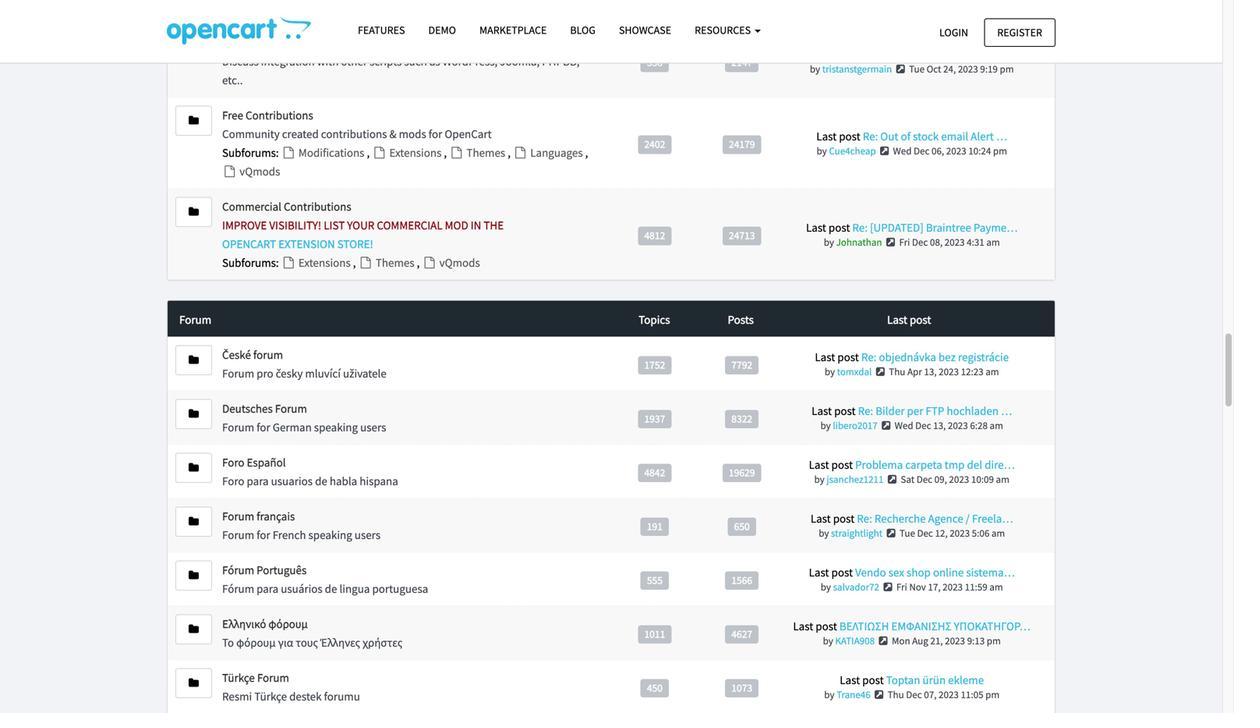 Task type: locate. For each thing, give the bounding box(es) containing it.
speaking right french
[[309, 527, 352, 542]]

, up mod
[[444, 145, 449, 160]]

joomla,
[[500, 54, 540, 69]]

am
[[987, 236, 1001, 249], [986, 365, 1000, 378], [990, 419, 1004, 432], [997, 473, 1010, 486], [992, 526, 1006, 539], [990, 580, 1004, 593]]

1 horizontal spatial &
[[390, 127, 397, 141]]

sex
[[889, 565, 905, 580]]

showcase
[[619, 23, 672, 37]]

dire…
[[985, 457, 1016, 472]]

am for re: recherche agence / freela…
[[992, 526, 1006, 539]]

vqmods for the vqmods link to the left
[[237, 164, 280, 179]]

file o image
[[449, 147, 464, 158], [222, 166, 237, 177], [281, 257, 296, 268], [422, 257, 437, 268]]

sat
[[901, 473, 915, 486]]

post up by straightlight
[[834, 511, 855, 526]]

by trane46
[[825, 688, 871, 701]]

languages
[[528, 145, 586, 160]]

1 fórum from the top
[[222, 562, 254, 577]]

1 subforums: from the top
[[222, 145, 279, 160]]

fri down last post re: [updated] braintree payme…
[[900, 236, 911, 249]]

post up by johnathan
[[829, 220, 851, 235]]

for up features
[[364, 0, 378, 15]]

topics
[[639, 312, 671, 327]]

2023 for ftp
[[948, 419, 969, 432]]

file o image up mod
[[449, 147, 464, 158]]

0 vertical spatial themes
[[464, 145, 508, 160]]

de for usuarios
[[315, 473, 328, 488]]

1 horizontal spatial extensions link
[[372, 145, 444, 160]]

10:24
[[969, 144, 992, 157]]

by for last post re: recherche agence / freela…
[[819, 526, 830, 539]]

by
[[810, 63, 821, 75], [817, 144, 827, 157], [824, 236, 835, 249], [825, 365, 836, 378], [821, 419, 831, 432], [815, 473, 825, 486], [819, 526, 830, 539], [821, 580, 832, 593], [823, 634, 834, 647], [825, 688, 835, 701]]

by cue4cheap
[[817, 144, 877, 157]]

2023 down linguise
[[959, 63, 979, 75]]

for inside forum français forum for french speaking users
[[257, 527, 270, 542]]

dec for ürün
[[907, 688, 923, 701]]

0 vertical spatial extensions
[[387, 145, 444, 160]]

post up by libero2017
[[835, 403, 856, 418]]

extensions down extension
[[296, 255, 353, 270]]

thu down toptan
[[888, 688, 905, 701]]

store!
[[338, 236, 374, 251]]

,
[[367, 145, 372, 160], [444, 145, 449, 160], [508, 145, 513, 160], [586, 145, 588, 160], [353, 255, 358, 270], [417, 255, 422, 270]]

last up by jsanchez1211
[[809, 457, 830, 472]]

view the latest post image for recherche
[[885, 528, 898, 538]]

české forum image
[[189, 354, 199, 365]]

0 vertical spatial fri
[[900, 236, 911, 249]]

εμφανισης
[[892, 619, 952, 633]]

view the latest post image for objednávka
[[874, 367, 887, 377]]

file o image
[[281, 147, 296, 158], [372, 147, 387, 158], [513, 147, 528, 158], [358, 257, 374, 268]]

opencart right 'mods'
[[445, 127, 492, 141]]

improve
[[222, 218, 267, 233]]

para inside fórum português fórum para usuários de lingua portuguesa
[[257, 581, 279, 596]]

post for last post toptan ürün ekleme
[[863, 672, 884, 687]]

dec for [updated]
[[913, 236, 929, 249]]

1 vertical spatial vqmods link
[[422, 255, 480, 270]]

17,
[[929, 580, 941, 593]]

2023 down /
[[950, 526, 970, 539]]

showcase link
[[608, 16, 683, 44]]

post up trane46
[[863, 672, 884, 687]]

0 vertical spatial 13,
[[925, 365, 937, 378]]

2023 down the online
[[943, 580, 963, 593]]

lingua
[[340, 581, 370, 596]]

1 vertical spatial vqmods
[[437, 255, 480, 270]]

pm right '10:24'
[[994, 144, 1008, 157]]

0 vertical spatial opencart
[[380, 0, 427, 15]]

speaking
[[314, 420, 358, 434], [309, 527, 352, 542]]

post up by katia908
[[816, 619, 838, 633]]

by left straightlight link
[[819, 526, 830, 539]]

themes down commercial
[[374, 255, 417, 270]]

0 vertical spatial speaking
[[314, 420, 358, 434]]

0 vertical spatial fórum
[[222, 562, 254, 577]]

last for last post re: out of stock email alert …
[[817, 129, 837, 144]]

1 vertical spatial de
[[325, 581, 337, 596]]

post for last post re: out of stock email alert …
[[840, 129, 861, 144]]

de left habla
[[315, 473, 328, 488]]

650
[[735, 520, 750, 533]]

2023 for registrácie
[[939, 365, 959, 378]]

0 vertical spatial para
[[247, 473, 269, 488]]

1 vertical spatial φόρουμ
[[236, 635, 276, 650]]

& right coding
[[259, 0, 266, 15]]

last up by salvador72
[[809, 565, 830, 580]]

de left lingua
[[325, 581, 337, 596]]

view the latest post image down recherche
[[885, 528, 898, 538]]

register link
[[985, 18, 1056, 47]]

fri for [updated]
[[900, 236, 911, 249]]

last left βελτιωση
[[794, 619, 814, 633]]

by left jsanchez1211
[[815, 473, 825, 486]]

speaking inside forum français forum for french speaking users
[[309, 527, 352, 542]]

re: up straightlight
[[858, 511, 873, 526]]

last up by straightlight
[[811, 511, 831, 526]]

fórum left português
[[222, 562, 254, 577]]

1 vertical spatial 13,
[[934, 419, 946, 432]]

česky
[[276, 366, 303, 381]]

0 horizontal spatial vqmods link
[[222, 164, 280, 179]]

oct
[[927, 63, 942, 75]]

am for re: [updated] braintree payme…
[[987, 236, 1001, 249]]

view the latest post image
[[895, 64, 908, 74], [880, 420, 893, 431], [886, 474, 899, 484], [885, 528, 898, 538]]

2023 down "email"
[[947, 144, 967, 157]]

fri for sex
[[897, 580, 908, 593]]

13, down re: objednávka bez registrácie link
[[925, 365, 937, 378]]

4842
[[645, 466, 666, 479]]

foro left español
[[222, 455, 245, 470]]

integration inside integration discuss integration with other scripts such as wordpress, joomla, phpbb, etc..
[[222, 35, 276, 50]]

community
[[222, 127, 280, 141]]

salvador72
[[834, 580, 880, 593]]

1 vertical spatial themes
[[374, 255, 417, 270]]

re: left out
[[863, 129, 879, 144]]

para for foro
[[247, 473, 269, 488]]

2023
[[959, 63, 979, 75], [947, 144, 967, 157], [945, 236, 965, 249], [939, 365, 959, 378], [948, 419, 969, 432], [950, 473, 970, 486], [950, 526, 970, 539], [943, 580, 963, 593], [946, 634, 966, 647], [939, 688, 959, 701]]

0 vertical spatial themes link
[[449, 145, 508, 160]]

last post re: bilder per ftp hochladen …
[[812, 403, 1013, 418]]

mod
[[445, 218, 469, 233]]

re: out of stock email alert … link
[[863, 129, 1008, 144]]

re: for re: [updated] braintree payme…
[[853, 220, 868, 235]]

view the latest post image left 'oct'
[[895, 64, 908, 74]]

2023 for stock
[[947, 144, 967, 157]]

0 vertical spatial tue
[[910, 63, 925, 75]]

pm
[[1000, 63, 1014, 75], [994, 144, 1008, 157], [987, 634, 1001, 647], [986, 688, 1000, 701]]

view the latest post image down [updated]
[[885, 237, 898, 247]]

tue
[[910, 63, 925, 75], [900, 526, 916, 539]]

para inside foro español foro para usuarios de habla hispana
[[247, 473, 269, 488]]

last for last post re: objednávka bez registrácie
[[815, 349, 836, 364]]

0 vertical spatial de
[[315, 473, 328, 488]]

by left cue4cheap
[[817, 144, 827, 157]]

1 vertical spatial tue
[[900, 526, 916, 539]]

1 horizontal spatial integration
[[862, 47, 916, 62]]

straightlight
[[832, 526, 883, 539]]

11:05
[[961, 688, 984, 701]]

1 vertical spatial themes link
[[358, 255, 417, 270]]

forum up the české forum icon
[[179, 312, 212, 327]]

last post re: recherche agence / freela…
[[811, 511, 1014, 526]]

integration up discuss
[[222, 35, 276, 50]]

0 horizontal spatial themes link
[[358, 255, 417, 270]]

view the latest post image down out
[[879, 146, 892, 156]]

türkçe
[[222, 670, 255, 685], [254, 689, 287, 704]]

demo
[[429, 23, 456, 37]]

commercial
[[222, 199, 282, 214]]

1 vertical spatial &
[[390, 127, 397, 141]]

view the latest post image left mon
[[877, 636, 890, 646]]

modifications
[[296, 145, 367, 160]]

dec down per
[[916, 419, 932, 432]]

1 vertical spatial speaking
[[309, 527, 352, 542]]

ürün
[[923, 672, 946, 687]]

usuarios
[[271, 473, 313, 488]]

fórum português image
[[189, 570, 199, 581]]

fórum português link
[[222, 562, 307, 577]]

13, down re: bilder per ftp hochladen … link
[[934, 419, 946, 432]]

1 vertical spatial opencart
[[445, 127, 492, 141]]

themes for topmost themes link
[[464, 145, 508, 160]]

resmi
[[222, 689, 252, 704]]

post up by jsanchez1211
[[832, 457, 853, 472]]

coding & concept discussion for opencart development
[[222, 0, 495, 15]]

posts
[[728, 312, 754, 327]]

13,
[[925, 365, 937, 378], [934, 419, 946, 432]]

commercial contributions link
[[222, 199, 352, 214]]

1 horizontal spatial vqmods
[[437, 255, 480, 270]]

para down the foro español link
[[247, 473, 269, 488]]

re: recherche agence / freela… link
[[858, 511, 1014, 526]]

problema carpeta tmp del dire… link
[[856, 457, 1016, 472]]

file o image for the right the vqmods link
[[422, 257, 437, 268]]

0 vertical spatial extensions link
[[372, 145, 444, 160]]

1 vertical spatial fri
[[897, 580, 908, 593]]

freela…
[[973, 511, 1014, 526]]

de inside fórum português fórum para usuários de lingua portuguesa
[[325, 581, 337, 596]]

last up 'objednávka'
[[888, 312, 908, 327]]

last post re: objednávka bez registrácie
[[815, 349, 1009, 364]]

fórum
[[222, 562, 254, 577], [222, 581, 254, 596]]

by left johnathan link
[[824, 236, 835, 249]]

users for forum for french speaking users
[[355, 527, 381, 542]]

last for last post re: recherche agence / freela…
[[811, 511, 831, 526]]

wed down of
[[894, 144, 912, 157]]

tue oct 24, 2023 9:19 pm
[[910, 63, 1014, 75]]

am down the dire…
[[997, 473, 1010, 486]]

1 vertical spatial fórum
[[222, 581, 254, 596]]

file o image down 'opencart extension store!' link
[[281, 257, 296, 268]]

contributions for created
[[246, 108, 313, 123]]

1 vertical spatial subforums:
[[222, 255, 279, 270]]

post for last post re: [updated] braintree payme…
[[829, 220, 851, 235]]

/
[[966, 511, 970, 526]]

re: for re: bilder per ftp hochladen …
[[859, 403, 874, 418]]

538
[[647, 56, 663, 69]]

1 horizontal spatial vqmods link
[[422, 255, 480, 270]]

… right hochladen
[[1002, 403, 1013, 418]]

2023 down hochladen
[[948, 419, 969, 432]]

file o image inside extensions link
[[372, 147, 387, 158]]

5:06
[[973, 526, 990, 539]]

2 foro from the top
[[222, 473, 245, 488]]

by left katia908 link
[[823, 634, 834, 647]]

file o image inside the languages link
[[513, 147, 528, 158]]

discuss
[[222, 54, 259, 69]]

forum down forum français link
[[222, 527, 254, 542]]

7792
[[732, 358, 753, 371]]

1 vertical spatial users
[[355, 527, 381, 542]]

tue for tue dec 12, 2023 5:06 am
[[900, 526, 916, 539]]

last up by tomxdal
[[815, 349, 836, 364]]

foro down the foro español link
[[222, 473, 245, 488]]

0 vertical spatial vqmods
[[237, 164, 280, 179]]

scripts
[[370, 54, 402, 69]]

last up by johnathan
[[807, 220, 827, 235]]

české forum forum pro česky mluvící uživatele
[[222, 347, 387, 381]]

users inside deutsches forum forum for german speaking users
[[360, 420, 386, 434]]

1752
[[645, 358, 666, 371]]

1 vertical spatial thu
[[888, 688, 905, 701]]

deutsches forum link
[[222, 401, 307, 416]]

4812
[[645, 229, 666, 242]]

0 horizontal spatial integration
[[222, 35, 276, 50]]

development
[[429, 0, 495, 15]]

0 vertical spatial &
[[259, 0, 266, 15]]

commercial
[[377, 218, 443, 233]]

tue down last post re: recherche agence / freela…
[[900, 526, 916, 539]]

file o image inside modifications link
[[281, 147, 296, 158]]

speaking inside deutsches forum forum for german speaking users
[[314, 420, 358, 434]]

4:31
[[967, 236, 985, 249]]

1 vertical spatial extensions link
[[281, 255, 353, 270]]

view the latest post image
[[879, 146, 892, 156], [885, 237, 898, 247], [874, 367, 887, 377], [882, 582, 895, 592], [877, 636, 890, 646], [873, 690, 886, 700]]

1566
[[732, 573, 753, 587]]

with up 'oct'
[[918, 47, 939, 62]]

0 vertical spatial thu
[[889, 365, 906, 378]]

dec for recherche
[[918, 526, 934, 539]]

subforums: down opencart
[[222, 255, 279, 270]]

post up by tomxdal
[[838, 349, 860, 364]]

pm right 11:05
[[986, 688, 1000, 701]]

file o image up commercial
[[222, 166, 237, 177]]

1 horizontal spatial themes
[[464, 145, 508, 160]]

last for last post problema carpeta tmp del dire…
[[809, 457, 830, 472]]

19629
[[729, 466, 755, 479]]

by left salvador72 link
[[821, 580, 832, 593]]

last post re: [updated] braintree payme…
[[807, 220, 1018, 235]]

speaking for german
[[314, 420, 358, 434]]

1 vertical spatial foro
[[222, 473, 245, 488]]

0 horizontal spatial themes
[[374, 255, 417, 270]]

by for last post toptan ürün ekleme
[[825, 688, 835, 701]]

post for last post re: recherche agence / freela…
[[834, 511, 855, 526]]

1 horizontal spatial extensions
[[387, 145, 444, 160]]

re: up tomxdal link
[[862, 349, 877, 364]]

post up last post re: objednávka bez registrácie
[[910, 312, 932, 327]]

ελληνικό φόρουμ link
[[222, 616, 308, 631]]

foro español image
[[189, 462, 199, 473]]

forum
[[253, 347, 283, 362]]

by tristanstgermain
[[810, 63, 893, 75]]

file o image down commercial
[[422, 257, 437, 268]]

1 vertical spatial extensions
[[296, 255, 353, 270]]

wed for per
[[895, 419, 914, 432]]

last for last post βελτιωση εμφανισης υποκατηγορ…
[[794, 619, 814, 633]]

0 vertical spatial contributions
[[246, 108, 313, 123]]

view the latest post image right tomxdal
[[874, 367, 887, 377]]

by left tomxdal
[[825, 365, 836, 378]]

languages link
[[513, 145, 586, 160]]

0 horizontal spatial extensions
[[296, 255, 353, 270]]

& inside free contributions community created contributions & mods for opencart
[[390, 127, 397, 141]]

türkçe forum image
[[189, 677, 199, 688]]

dec for carpeta
[[917, 473, 933, 486]]

1 vertical spatial wed
[[895, 419, 914, 432]]

themes for the bottommost themes link
[[374, 255, 417, 270]]

last for last post vendo sex shop online sistema…
[[809, 565, 830, 580]]

re: up libero2017 link
[[859, 403, 874, 418]]

toptan ürün ekleme link
[[887, 672, 985, 687]]

dec for out
[[914, 144, 930, 157]]

for right 'mods'
[[429, 127, 443, 141]]

wed for of
[[894, 144, 912, 157]]

0 vertical spatial …
[[997, 129, 1008, 144]]

themes link left the languages link on the left
[[449, 145, 508, 160]]

extensions link down 'mods'
[[372, 145, 444, 160]]

1 vertical spatial para
[[257, 581, 279, 596]]

0 vertical spatial foro
[[222, 455, 245, 470]]

0 vertical spatial subforums:
[[222, 145, 279, 160]]

türkçe up resmi
[[222, 670, 255, 685]]

… right alert
[[997, 129, 1008, 144]]

last for last post re: [updated] braintree payme…
[[807, 220, 827, 235]]

191
[[647, 520, 663, 533]]

last up 'by trane46'
[[840, 672, 861, 687]]

0 vertical spatial wed
[[894, 144, 912, 157]]

de inside foro español foro para usuarios de habla hispana
[[315, 473, 328, 488]]

contributions inside free contributions community created contributions & mods for opencart
[[246, 108, 313, 123]]

2023 for payme…
[[945, 236, 965, 249]]

features
[[358, 23, 405, 37]]

with left other
[[317, 54, 339, 69]]

discussion
[[310, 0, 362, 15]]

post for last post re: objednávka bez registrácie
[[838, 349, 860, 364]]

users up hispana
[[360, 420, 386, 434]]

extensions down 'mods'
[[387, 145, 444, 160]]

1937
[[645, 412, 666, 425]]

shop
[[907, 565, 931, 580]]

0 horizontal spatial &
[[259, 0, 266, 15]]

0 horizontal spatial vqmods
[[237, 164, 280, 179]]

contributions up list
[[284, 199, 352, 214]]

forum inside české forum forum pro česky mluvící uživatele
[[222, 366, 254, 381]]

1 horizontal spatial opencart
[[445, 127, 492, 141]]

view the latest post image for sex
[[882, 582, 895, 592]]

by for last post re: objednávka bez registrácie
[[825, 365, 836, 378]]

view the latest post image down sex
[[882, 582, 895, 592]]

, down commercial
[[417, 255, 422, 270]]

contributions inside commercial contributions improve visibility! list your commercial mod in the opencart extension store!
[[284, 199, 352, 214]]

themes left the languages link on the left
[[464, 145, 508, 160]]

file o image inside themes link
[[449, 147, 464, 158]]

speaking right german
[[314, 420, 358, 434]]

users inside forum français forum for french speaking users
[[355, 527, 381, 542]]

by left libero2017
[[821, 419, 831, 432]]

am for re: objednávka bez registrácie
[[986, 365, 1000, 378]]

contributions for visibility!
[[284, 199, 352, 214]]

0 vertical spatial users
[[360, 420, 386, 434]]

integration for discuss
[[222, 35, 276, 50]]

recherche
[[875, 511, 926, 526]]

&
[[259, 0, 266, 15], [390, 127, 397, 141]]

thu left 'apr'
[[889, 365, 906, 378]]

0 horizontal spatial opencart
[[380, 0, 427, 15]]

forum inside türkçe forum resmi türkçe destek forumu
[[257, 670, 289, 685]]

view the latest post image for carpeta
[[886, 474, 899, 484]]

24179
[[729, 138, 755, 151]]

, left the 2402
[[586, 145, 588, 160]]

1 foro from the top
[[222, 455, 245, 470]]

view the latest post image for [updated]
[[885, 237, 898, 247]]

türkçe down türkçe forum link
[[254, 689, 287, 704]]

file o image inside extensions link
[[281, 257, 296, 268]]

2 subforums: from the top
[[222, 255, 279, 270]]

vqmods down mod
[[437, 255, 480, 270]]

φόρουμ down ελληνικό φόρουμ link
[[236, 635, 276, 650]]

2 fórum from the top
[[222, 581, 254, 596]]

forum français forum for french speaking users
[[222, 509, 381, 542]]

opencart inside free contributions community created contributions & mods for opencart
[[445, 127, 492, 141]]

am down freela…
[[992, 526, 1006, 539]]

0 horizontal spatial with
[[317, 54, 339, 69]]

am for problema carpeta tmp del dire…
[[997, 473, 1010, 486]]

1 horizontal spatial themes link
[[449, 145, 508, 160]]

commercial contributions image
[[189, 206, 199, 217]]

1 vertical spatial contributions
[[284, 199, 352, 214]]

& left 'mods'
[[390, 127, 397, 141]]

2023 for online
[[943, 580, 963, 593]]

login link
[[927, 18, 982, 47]]

, down contributions
[[367, 145, 372, 160]]

users down hispana
[[355, 527, 381, 542]]

0 vertical spatial vqmods link
[[222, 164, 280, 179]]



Task type: describe. For each thing, give the bounding box(es) containing it.
4627
[[732, 627, 753, 640]]

file o image for modifications
[[281, 147, 296, 158]]

1 vertical spatial …
[[1002, 403, 1013, 418]]

1 horizontal spatial with
[[918, 47, 939, 62]]

české forum link
[[222, 347, 283, 362]]

for inside free contributions community created contributions & mods for opencart
[[429, 127, 443, 141]]

thu dec 07, 2023 11:05 pm
[[888, 688, 1000, 701]]

tristanstgermain
[[823, 63, 893, 75]]

other
[[341, 54, 368, 69]]

stock
[[913, 129, 939, 144]]

deutsches forum image
[[189, 408, 199, 419]]

file o image for the leftmost extensions link
[[281, 257, 296, 268]]

forum down deutsches
[[222, 420, 254, 434]]

view the latest post image for εμφανισης
[[877, 636, 890, 646]]

last for last post re: bilder per ftp hochladen …
[[812, 403, 832, 418]]

wordpress,
[[443, 54, 498, 69]]

thu for toptan
[[888, 688, 905, 701]]

13, for bez
[[925, 365, 937, 378]]

integration for with
[[862, 47, 916, 62]]

ελληνικό φόρουμ το φόρουμ για τους έλληνες χρήστες
[[222, 616, 403, 650]]

07,
[[925, 688, 937, 701]]

view the latest post image for bilder
[[880, 420, 893, 431]]

, down store!
[[353, 255, 358, 270]]

file o image for extensions
[[372, 147, 387, 158]]

[updated]
[[871, 220, 924, 235]]

del
[[968, 457, 983, 472]]

by for last post βελτιωση εμφανισης υποκατηγορ…
[[823, 634, 834, 647]]

last for last post
[[888, 312, 908, 327]]

, left 'languages'
[[508, 145, 513, 160]]

09,
[[935, 473, 948, 486]]

pm for re: out of stock email alert …
[[994, 144, 1008, 157]]

french
[[273, 527, 306, 542]]

fórum português fórum para usuários de lingua portuguesa
[[222, 562, 429, 596]]

last post βελτιωση εμφανισης υποκατηγορ…
[[794, 619, 1031, 633]]

by for last post re: [updated] braintree payme…
[[824, 236, 835, 249]]

integration image
[[189, 43, 199, 54]]

post for last post βελτιωση εμφανισης υποκατηγορ…
[[816, 619, 838, 633]]

extensions for the leftmost extensions link
[[296, 255, 353, 270]]

post for last post vendo sex shop online sistema…
[[832, 565, 853, 580]]

ελληνικό
[[222, 616, 266, 631]]

by for last post re: bilder per ftp hochladen …
[[821, 419, 831, 432]]

etc..
[[222, 73, 243, 87]]

2023 right the 07,
[[939, 688, 959, 701]]

jsanchez1211 link
[[827, 473, 884, 486]]

by for last post problema carpeta tmp del dire…
[[815, 473, 825, 486]]

forum left français
[[222, 509, 254, 523]]

ekleme
[[949, 672, 985, 687]]

bilder
[[876, 403, 905, 418]]

last post vendo sex shop online sistema…
[[809, 565, 1016, 580]]

of
[[901, 129, 911, 144]]

έλληνες
[[321, 635, 361, 650]]

pm for toptan ürün ekleme
[[986, 688, 1000, 701]]

sat dec 09, 2023 10:09 am
[[901, 473, 1010, 486]]

register
[[998, 25, 1043, 39]]

re: for re: recherche agence / freela…
[[858, 511, 873, 526]]

file o image for the vqmods link to the left
[[222, 166, 237, 177]]

file o image for themes
[[358, 257, 374, 268]]

tue for tue oct 24, 2023 9:19 pm
[[910, 63, 925, 75]]

08,
[[931, 236, 943, 249]]

8322
[[732, 412, 753, 425]]

post for last post problema carpeta tmp del dire…
[[832, 457, 853, 472]]

24,
[[944, 63, 957, 75]]

vendo
[[856, 565, 887, 580]]

last for last post toptan ürün ekleme
[[840, 672, 861, 687]]

login
[[940, 25, 969, 39]]

free contributions community created contributions & mods for opencart
[[222, 108, 492, 141]]

concept
[[269, 0, 308, 15]]

view the latest post image for out
[[879, 146, 892, 156]]

2023 right 21,
[[946, 634, 966, 647]]

destek
[[289, 689, 322, 704]]

21,
[[931, 634, 944, 647]]

tomxdal
[[838, 365, 872, 378]]

re: for re: out of stock email alert …
[[863, 129, 879, 144]]

10:09
[[972, 473, 995, 486]]

2023 for /
[[950, 526, 970, 539]]

last post problema carpeta tmp del dire…
[[809, 457, 1016, 472]]

the
[[484, 218, 504, 233]]

re: objednávka bez registrácie link
[[862, 349, 1009, 364]]

for inside deutsches forum forum for german speaking users
[[257, 420, 270, 434]]

such
[[404, 54, 427, 69]]

nov
[[910, 580, 927, 593]]

post for last post
[[910, 312, 932, 327]]

0 vertical spatial türkçe
[[222, 670, 255, 685]]

toptan
[[887, 672, 921, 687]]

forum up german
[[275, 401, 307, 416]]

de for usuários
[[325, 581, 337, 596]]

braintree
[[927, 220, 972, 235]]

marketplace
[[480, 23, 547, 37]]

tue dec 12, 2023 5:06 am
[[900, 526, 1006, 539]]

extensions for right extensions link
[[387, 145, 444, 160]]

users for forum for german speaking users
[[360, 420, 386, 434]]

ελληνικό φόρουμ image
[[189, 624, 199, 635]]

opencart extension store! link
[[222, 236, 374, 251]]

1 vertical spatial türkçe
[[254, 689, 287, 704]]

created
[[282, 127, 319, 141]]

6:28
[[971, 419, 988, 432]]

uživatele
[[343, 366, 387, 381]]

demo link
[[417, 16, 468, 44]]

tomxdal link
[[838, 365, 872, 378]]

pm down tra…
[[1000, 63, 1014, 75]]

habla
[[330, 473, 357, 488]]

features link
[[346, 16, 417, 44]]

vqmods for the right the vqmods link
[[437, 255, 480, 270]]

am for re: bilder per ftp hochladen …
[[990, 419, 1004, 432]]

by salvador72
[[821, 580, 880, 593]]

by for last post re: out of stock email alert …
[[817, 144, 827, 157]]

out
[[881, 129, 899, 144]]

aug
[[913, 634, 929, 647]]

modifications link
[[281, 145, 367, 160]]

para for fórum
[[257, 581, 279, 596]]

0 vertical spatial φόρουμ
[[269, 616, 308, 631]]

foro español foro para usuarios de habla hispana
[[222, 455, 398, 488]]

with inside integration discuss integration with other scripts such as wordpress, joomla, phpbb, etc..
[[317, 54, 339, 69]]

450
[[647, 681, 663, 694]]

file o image for languages
[[513, 147, 528, 158]]

by katia908
[[823, 634, 875, 647]]

βελτιωση
[[840, 619, 890, 633]]

forum français image
[[189, 516, 199, 527]]

1073
[[732, 681, 753, 694]]

9:13
[[968, 634, 985, 647]]

subforums: for commercial contributions improve visibility! list your commercial mod in the opencart extension store!
[[222, 255, 279, 270]]

dec for bilder
[[916, 419, 932, 432]]

am for vendo sex shop online sistema…
[[990, 580, 1004, 593]]

re: bilder per ftp hochladen … link
[[859, 403, 1013, 418]]

post for last post re: bilder per ftp hochladen …
[[835, 403, 856, 418]]

re: for re: objednávka bez registrácie
[[862, 349, 877, 364]]

0 horizontal spatial extensions link
[[281, 255, 353, 270]]

by for last post vendo sex shop online sistema…
[[821, 580, 832, 593]]

commercial contributions improve visibility! list your commercial mod in the opencart extension store!
[[222, 199, 504, 251]]

contributions
[[321, 127, 387, 141]]

wed dec 06, 2023 10:24 pm
[[894, 144, 1008, 157]]

thu for re:
[[889, 365, 906, 378]]

salvador72 link
[[834, 580, 880, 593]]

by left 'tristanstgermain' link
[[810, 63, 821, 75]]

forumu
[[324, 689, 360, 704]]

last post
[[888, 312, 932, 327]]

speaking for french
[[309, 527, 352, 542]]

trane46 link
[[837, 688, 871, 701]]

1011
[[645, 627, 666, 640]]

subforums: for free contributions community created contributions & mods for opencart
[[222, 145, 279, 160]]

hochladen
[[947, 403, 999, 418]]

για
[[278, 635, 293, 650]]

registrácie
[[959, 349, 1009, 364]]

in
[[471, 218, 482, 233]]

české
[[222, 347, 251, 362]]

türkçe forum resmi türkçe destek forumu
[[222, 670, 360, 704]]

johnathan
[[837, 236, 883, 249]]

katia908 link
[[836, 634, 875, 647]]

agence
[[929, 511, 964, 526]]

file o image for topmost themes link
[[449, 147, 464, 158]]

español
[[247, 455, 286, 470]]

13, for per
[[934, 419, 946, 432]]

view the latest post image for ürün
[[873, 690, 886, 700]]

deutsches forum forum for german speaking users
[[222, 401, 386, 434]]

2023 for del
[[950, 473, 970, 486]]

2147
[[732, 56, 753, 69]]

free contributions image
[[189, 115, 199, 126]]

pm for βελτιωση εμφανισης υποκατηγορ…
[[987, 634, 1001, 647]]



Task type: vqa. For each thing, say whether or not it's contained in the screenshot.


